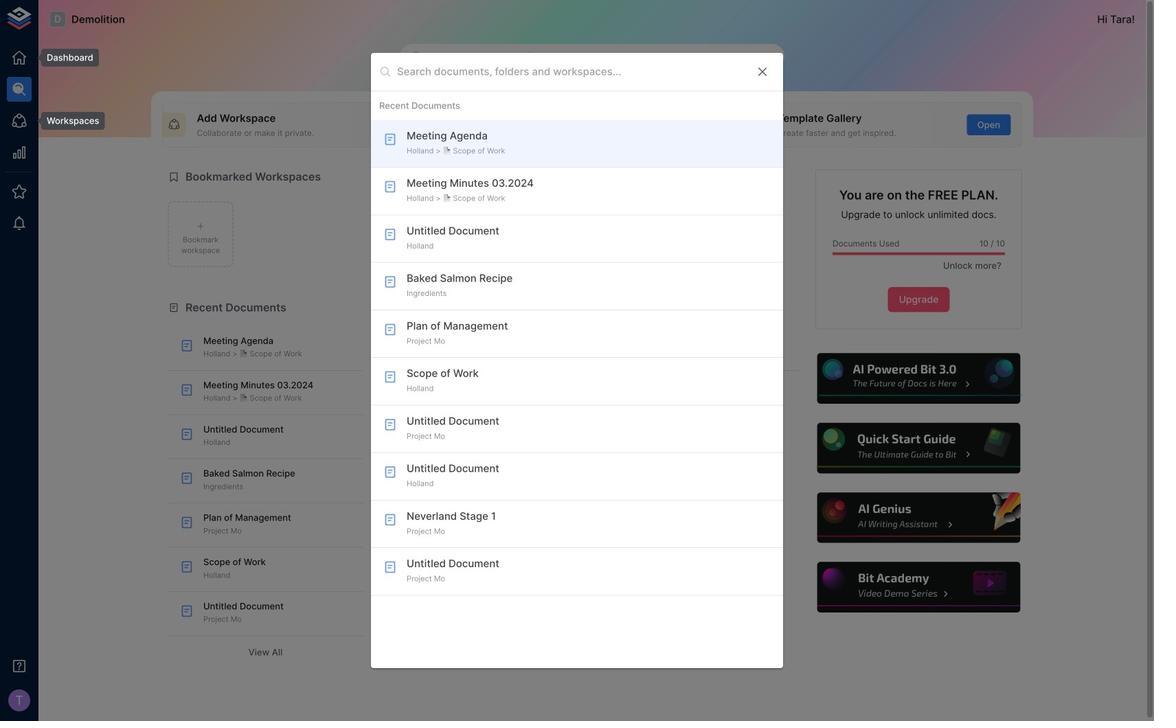 Task type: describe. For each thing, give the bounding box(es) containing it.
4 help image from the top
[[816, 561, 1023, 615]]

3 help image from the top
[[816, 491, 1023, 545]]

2 help image from the top
[[816, 421, 1023, 476]]

2 tooltip from the top
[[32, 112, 105, 130]]

Search documents, folders and workspaces... text field
[[397, 61, 745, 82]]

1 tooltip from the top
[[32, 49, 99, 67]]



Task type: locate. For each thing, give the bounding box(es) containing it.
1 help image from the top
[[816, 352, 1023, 406]]

tooltip
[[32, 49, 99, 67], [32, 112, 105, 130]]

0 vertical spatial tooltip
[[32, 49, 99, 67]]

1 vertical spatial tooltip
[[32, 112, 105, 130]]

help image
[[816, 352, 1023, 406], [816, 421, 1023, 476], [816, 491, 1023, 545], [816, 561, 1023, 615]]

dialog
[[371, 53, 784, 669]]



Task type: vqa. For each thing, say whether or not it's contained in the screenshot.
1st Tooltip from the bottom
yes



